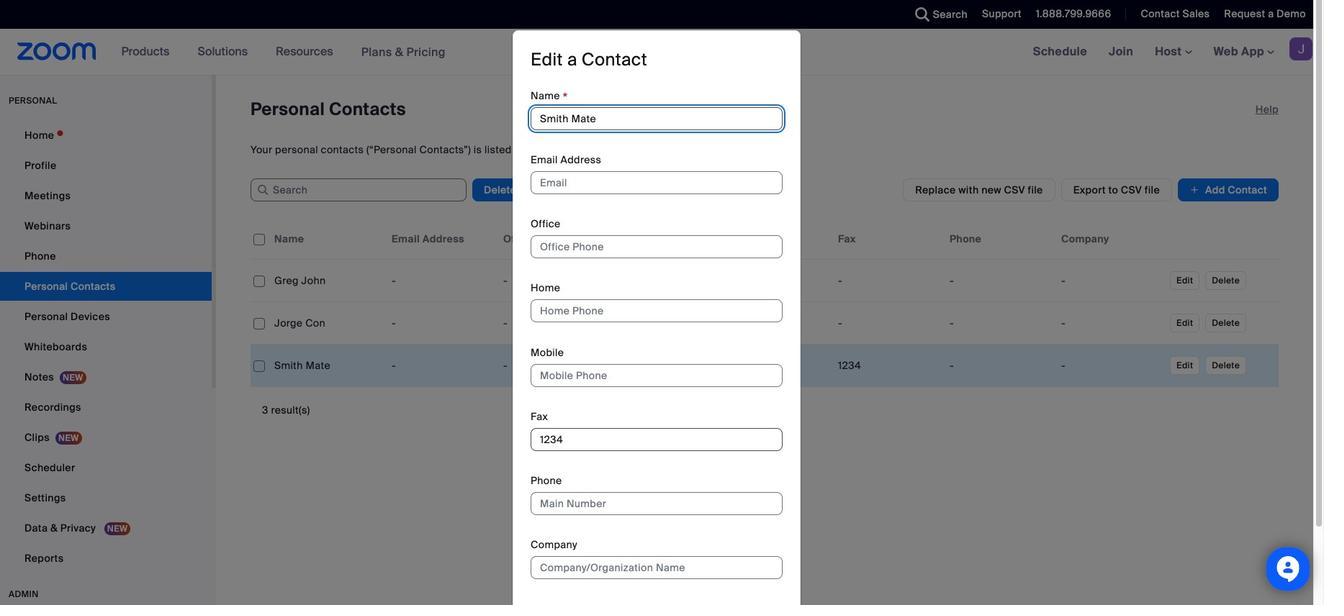 Task type: locate. For each thing, give the bounding box(es) containing it.
First and Last Name text field
[[531, 107, 783, 130]]

0 vertical spatial email
[[531, 153, 558, 166]]

notes link
[[0, 363, 212, 392]]

is
[[474, 143, 482, 156]]

1 vertical spatial &
[[50, 522, 58, 535]]

contacts
[[321, 143, 364, 156]]

0 horizontal spatial &
[[50, 522, 58, 535]]

delete for edit button associated with third the delete button
[[1212, 360, 1240, 372]]

2 horizontal spatial home
[[615, 233, 645, 246]]

1 vertical spatial personal
[[24, 310, 68, 323]]

email address
[[531, 153, 602, 166], [392, 233, 465, 246]]

2 vertical spatial contact
[[1228, 184, 1268, 197]]

0 horizontal spatial contacts
[[329, 98, 406, 120]]

1 vertical spatial company
[[531, 539, 578, 552]]

a inside dialog
[[568, 48, 578, 71]]

add image
[[1190, 183, 1200, 197]]

0 vertical spatial email address
[[531, 153, 602, 166]]

my
[[604, 143, 619, 156]]

contacts right my
[[622, 143, 668, 156]]

a for edit
[[568, 48, 578, 71]]

2 horizontal spatial contacts
[[622, 143, 668, 156]]

replace
[[916, 184, 956, 197]]

settings
[[24, 492, 66, 505]]

personal inside menu
[[24, 310, 68, 323]]

2 vertical spatial edit button
[[1170, 357, 1200, 375]]

1 horizontal spatial email
[[531, 153, 558, 166]]

personal up 'whiteboards'
[[24, 310, 68, 323]]

1 vertical spatial a
[[568, 48, 578, 71]]

1 horizontal spatial contacts
[[546, 143, 592, 156]]

0 vertical spatial a
[[1269, 7, 1275, 20]]

& inside product information navigation
[[395, 44, 404, 59]]

& right the "plans"
[[395, 44, 404, 59]]

name
[[531, 89, 560, 102], [274, 233, 304, 246]]

1 vertical spatial edit button
[[1170, 314, 1200, 333]]

your personal contacts  ("personal contacts") is listed under contacts > my contacts
[[251, 143, 668, 156]]

schedule
[[1033, 44, 1088, 59]]

meetings
[[24, 189, 71, 202]]

1 horizontal spatial csv
[[1121, 184, 1143, 197]]

file right new
[[1028, 184, 1044, 197]]

1 vertical spatial delete button
[[1206, 314, 1247, 333]]

export to csv file
[[1074, 184, 1160, 197]]

contact sales link up meetings navigation
[[1141, 7, 1210, 20]]

csv right to
[[1121, 184, 1143, 197]]

clips link
[[0, 424, 212, 452]]

email inside edit a contact dialog
[[531, 153, 558, 166]]

0 horizontal spatial company
[[531, 539, 578, 552]]

0 vertical spatial company
[[1062, 233, 1110, 246]]

data & privacy
[[24, 522, 99, 535]]

contact inside "button"
[[1228, 184, 1268, 197]]

profile
[[24, 159, 57, 172]]

a left demo
[[1269, 7, 1275, 20]]

join link
[[1098, 29, 1145, 75]]

fax
[[838, 233, 856, 246], [531, 411, 548, 424]]

0 horizontal spatial email address
[[392, 233, 465, 246]]

0 vertical spatial fax
[[838, 233, 856, 246]]

office
[[531, 218, 561, 231], [503, 233, 534, 246]]

contacts up ("personal on the top of page
[[329, 98, 406, 120]]

2 vertical spatial phone
[[531, 475, 562, 488]]

0 vertical spatial address
[[561, 153, 602, 166]]

personal
[[275, 143, 318, 156]]

1 vertical spatial home
[[615, 233, 645, 246]]

phone
[[950, 233, 982, 246], [24, 250, 56, 263], [531, 475, 562, 488]]

notes
[[24, 371, 54, 384]]

0 vertical spatial mobile
[[727, 233, 761, 246]]

1 horizontal spatial &
[[395, 44, 404, 59]]

personal up personal
[[251, 98, 325, 120]]

csv right new
[[1005, 184, 1026, 197]]

zoom logo image
[[17, 42, 96, 61]]

1.888.799.9666 button
[[1026, 0, 1115, 29], [1036, 7, 1112, 20]]

plans & pricing link
[[361, 44, 446, 59], [361, 44, 446, 59]]

data & privacy link
[[0, 514, 212, 543]]

1 horizontal spatial company
[[1062, 233, 1110, 246]]

1 csv from the left
[[1005, 184, 1026, 197]]

support link
[[972, 0, 1026, 29], [983, 7, 1022, 20]]

edit button
[[1170, 272, 1200, 290], [1170, 314, 1200, 333], [1170, 357, 1200, 375]]

1 vertical spatial email
[[392, 233, 420, 246]]

Mobile text field
[[531, 364, 783, 387]]

personal contacts
[[251, 98, 406, 120]]

mobile
[[727, 233, 761, 246], [531, 346, 564, 359]]

2 csv from the left
[[1121, 184, 1143, 197]]

contact
[[1141, 7, 1180, 20], [582, 48, 647, 71], [1228, 184, 1268, 197]]

1 vertical spatial name
[[274, 233, 304, 246]]

0 horizontal spatial csv
[[1005, 184, 1026, 197]]

contact sales link
[[1130, 0, 1214, 29], [1141, 7, 1210, 20]]

contact sales link up join
[[1130, 0, 1214, 29]]

help
[[1256, 103, 1279, 116]]

delete button
[[1206, 272, 1247, 290], [1206, 314, 1247, 333], [1206, 357, 1247, 375]]

0 vertical spatial contact
[[1141, 7, 1180, 20]]

contacts
[[329, 98, 406, 120], [546, 143, 592, 156], [622, 143, 668, 156]]

edit a contact
[[531, 48, 647, 71]]

0 horizontal spatial fax
[[531, 411, 548, 424]]

name inside name *
[[531, 89, 560, 102]]

admin
[[9, 589, 39, 601]]

email up "selected"
[[531, 153, 558, 166]]

0 horizontal spatial file
[[1028, 184, 1044, 197]]

company inside edit a contact dialog
[[531, 539, 578, 552]]

0 vertical spatial office
[[531, 218, 561, 231]]

1 horizontal spatial address
[[561, 153, 602, 166]]

personal
[[251, 98, 325, 120], [24, 310, 68, 323]]

email down "search contacts input" text box in the top left of the page
[[392, 233, 420, 246]]

a up *
[[568, 48, 578, 71]]

cell
[[609, 260, 721, 303], [269, 267, 386, 295], [386, 267, 498, 295], [498, 267, 609, 295], [721, 267, 833, 295], [833, 267, 944, 295], [944, 267, 1056, 295], [1056, 267, 1168, 295], [269, 309, 386, 338], [386, 309, 498, 338], [498, 309, 609, 338], [609, 309, 721, 338], [721, 309, 833, 338], [833, 309, 944, 338], [944, 309, 1056, 338], [1056, 309, 1168, 338], [269, 352, 386, 380], [386, 352, 498, 380], [498, 352, 609, 380], [609, 352, 721, 380], [721, 352, 833, 380], [833, 352, 944, 380], [944, 352, 1056, 380], [1056, 352, 1168, 380]]

0 vertical spatial personal
[[251, 98, 325, 120]]

1 horizontal spatial file
[[1145, 184, 1160, 197]]

csv inside button
[[1121, 184, 1143, 197]]

1 vertical spatial address
[[423, 233, 465, 246]]

*
[[563, 89, 568, 106]]

2 vertical spatial home
[[531, 282, 561, 295]]

application
[[251, 219, 1290, 398]]

recordings
[[24, 401, 81, 414]]

sales
[[1183, 7, 1210, 20]]

profile link
[[0, 151, 212, 180]]

pricing
[[407, 44, 446, 59]]

add
[[1206, 184, 1226, 197]]

Office Phone text field
[[531, 236, 783, 259]]

contacts")
[[420, 143, 471, 156]]

with
[[959, 184, 979, 197]]

1 horizontal spatial a
[[1269, 7, 1275, 20]]

& inside the personal menu menu
[[50, 522, 58, 535]]

0 horizontal spatial personal
[[24, 310, 68, 323]]

plans & pricing
[[361, 44, 446, 59]]

to
[[1109, 184, 1119, 197]]

1 file from the left
[[1028, 184, 1044, 197]]

reports
[[24, 552, 64, 565]]

scheduler link
[[0, 454, 212, 483]]

file inside 'button'
[[1028, 184, 1044, 197]]

banner
[[0, 29, 1325, 76]]

1 horizontal spatial phone
[[531, 475, 562, 488]]

1 edit button from the top
[[1170, 272, 1200, 290]]

1 vertical spatial mobile
[[531, 346, 564, 359]]

0 horizontal spatial contact
[[582, 48, 647, 71]]

0 horizontal spatial name
[[274, 233, 304, 246]]

0 horizontal spatial address
[[423, 233, 465, 246]]

webinars
[[24, 220, 71, 233]]

home link
[[0, 121, 212, 150]]

1 vertical spatial office
[[503, 233, 534, 246]]

export
[[1074, 184, 1106, 197]]

1 vertical spatial fax
[[531, 411, 548, 424]]

contacts left ">"
[[546, 143, 592, 156]]

edit button for 2nd the delete button from the top of the page
[[1170, 314, 1200, 333]]

office down delete selected
[[503, 233, 534, 246]]

& right data
[[50, 522, 58, 535]]

0 horizontal spatial mobile
[[531, 346, 564, 359]]

1 horizontal spatial mobile
[[727, 233, 761, 246]]

0 vertical spatial &
[[395, 44, 404, 59]]

0 vertical spatial edit button
[[1170, 272, 1200, 290]]

add contact button
[[1178, 179, 1279, 202]]

file
[[1028, 184, 1044, 197], [1145, 184, 1160, 197]]

2 edit button from the top
[[1170, 314, 1200, 333]]

address inside application
[[423, 233, 465, 246]]

2 horizontal spatial contact
[[1228, 184, 1268, 197]]

privacy
[[60, 522, 96, 535]]

file right to
[[1145, 184, 1160, 197]]

1 vertical spatial phone
[[24, 250, 56, 263]]

0 vertical spatial home
[[24, 129, 54, 142]]

1 horizontal spatial name
[[531, 89, 560, 102]]

0 horizontal spatial a
[[568, 48, 578, 71]]

0 horizontal spatial email
[[392, 233, 420, 246]]

edit
[[531, 48, 563, 71], [1177, 275, 1194, 287], [1177, 318, 1194, 329], [1177, 360, 1194, 372]]

3 edit button from the top
[[1170, 357, 1200, 375]]

delete
[[484, 184, 517, 197], [1212, 275, 1240, 287], [1212, 318, 1240, 329], [1212, 360, 1240, 372]]

("personal
[[367, 143, 417, 156]]

2 vertical spatial delete button
[[1206, 357, 1247, 375]]

1 vertical spatial email address
[[392, 233, 465, 246]]

0 vertical spatial name
[[531, 89, 560, 102]]

2 file from the left
[[1145, 184, 1160, 197]]

1 horizontal spatial personal
[[251, 98, 325, 120]]

data
[[24, 522, 48, 535]]

&
[[395, 44, 404, 59], [50, 522, 58, 535]]

new
[[982, 184, 1002, 197]]

edit a contact dialog
[[513, 30, 801, 606]]

request a demo link
[[1214, 0, 1325, 29], [1225, 7, 1307, 20]]

0 horizontal spatial home
[[24, 129, 54, 142]]

contact sales
[[1141, 7, 1210, 20]]

0 horizontal spatial phone
[[24, 250, 56, 263]]

personal devices
[[24, 310, 110, 323]]

& for privacy
[[50, 522, 58, 535]]

1 horizontal spatial email address
[[531, 153, 602, 166]]

company
[[1062, 233, 1110, 246], [531, 539, 578, 552]]

office down "selected"
[[531, 218, 561, 231]]

email
[[531, 153, 558, 166], [392, 233, 420, 246]]

Home text field
[[531, 300, 783, 323]]

name inside application
[[274, 233, 304, 246]]

clips
[[24, 431, 50, 444]]

phone inside the personal menu menu
[[24, 250, 56, 263]]

1 horizontal spatial home
[[531, 282, 561, 295]]

1 vertical spatial contact
[[582, 48, 647, 71]]

1 horizontal spatial contact
[[1141, 7, 1180, 20]]

a
[[1269, 7, 1275, 20], [568, 48, 578, 71]]

1 delete button from the top
[[1206, 272, 1247, 290]]

2 horizontal spatial phone
[[950, 233, 982, 246]]

0 vertical spatial delete button
[[1206, 272, 1247, 290]]

csv
[[1005, 184, 1026, 197], [1121, 184, 1143, 197]]



Task type: vqa. For each thing, say whether or not it's contained in the screenshot.
the 'Sales'
yes



Task type: describe. For each thing, give the bounding box(es) containing it.
webinars link
[[0, 212, 212, 241]]

settings link
[[0, 484, 212, 513]]

personal
[[9, 95, 57, 107]]

request a demo
[[1225, 7, 1307, 20]]

listed
[[485, 143, 512, 156]]

Fax text field
[[531, 429, 783, 452]]

0 vertical spatial phone
[[950, 233, 982, 246]]

demo
[[1277, 7, 1307, 20]]

meetings link
[[0, 182, 212, 210]]

delete selected
[[484, 184, 564, 197]]

support
[[983, 7, 1022, 20]]

contact inside dialog
[[582, 48, 647, 71]]

address inside edit a contact dialog
[[561, 153, 602, 166]]

2 delete button from the top
[[1206, 314, 1247, 333]]

Phone text field
[[531, 493, 783, 516]]

Search Contacts Input text field
[[251, 179, 467, 202]]

fax inside edit a contact dialog
[[531, 411, 548, 424]]

company inside application
[[1062, 233, 1110, 246]]

help link
[[1256, 98, 1279, 121]]

1.888.799.9666
[[1036, 7, 1112, 20]]

file inside button
[[1145, 184, 1160, 197]]

personal for personal contacts
[[251, 98, 325, 120]]

devices
[[71, 310, 110, 323]]

home inside edit a contact dialog
[[531, 282, 561, 295]]

>
[[594, 143, 602, 156]]

mobile inside edit a contact dialog
[[531, 346, 564, 359]]

plans
[[361, 44, 392, 59]]

edit button for 1st the delete button from the top
[[1170, 272, 1200, 290]]

join
[[1109, 44, 1134, 59]]

product information navigation
[[111, 29, 457, 76]]

result(s)
[[271, 404, 310, 417]]

recordings link
[[0, 393, 212, 422]]

office inside edit a contact dialog
[[531, 218, 561, 231]]

replace with new csv file button
[[903, 179, 1056, 202]]

request
[[1225, 7, 1266, 20]]

mobile inside application
[[727, 233, 761, 246]]

replace with new csv file
[[916, 184, 1044, 197]]

personal for personal devices
[[24, 310, 68, 323]]

edit inside dialog
[[531, 48, 563, 71]]

delete for 1st the delete button from the top's edit button
[[1212, 275, 1240, 287]]

phone link
[[0, 242, 212, 271]]

your
[[251, 143, 273, 156]]

1 horizontal spatial fax
[[838, 233, 856, 246]]

3 delete button from the top
[[1206, 357, 1247, 375]]

personal menu menu
[[0, 121, 212, 575]]

name for name
[[274, 233, 304, 246]]

edit button for third the delete button
[[1170, 357, 1200, 375]]

scheduler
[[24, 462, 75, 475]]

3 result(s)
[[262, 404, 310, 417]]

under
[[515, 143, 543, 156]]

a for request
[[1269, 7, 1275, 20]]

delete for edit button associated with 2nd the delete button from the top of the page
[[1212, 318, 1240, 329]]

& for pricing
[[395, 44, 404, 59]]

home inside the personal menu menu
[[24, 129, 54, 142]]

application containing name
[[251, 219, 1290, 398]]

name for name *
[[531, 89, 560, 102]]

schedule link
[[1023, 29, 1098, 75]]

selected
[[519, 184, 564, 197]]

whiteboards
[[24, 341, 87, 354]]

csv inside 'button'
[[1005, 184, 1026, 197]]

Email Address text field
[[531, 171, 783, 194]]

email address inside edit a contact dialog
[[531, 153, 602, 166]]

whiteboards link
[[0, 333, 212, 362]]

banner containing schedule
[[0, 29, 1325, 76]]

delete selected button
[[473, 179, 575, 202]]

phone inside edit a contact dialog
[[531, 475, 562, 488]]

reports link
[[0, 545, 212, 573]]

personal devices link
[[0, 303, 212, 331]]

export to csv file button
[[1062, 179, 1173, 202]]

email address inside application
[[392, 233, 465, 246]]

Company text field
[[531, 557, 783, 580]]

name *
[[531, 89, 568, 106]]

email inside application
[[392, 233, 420, 246]]

3
[[262, 404, 268, 417]]

meetings navigation
[[1023, 29, 1325, 76]]

add contact
[[1206, 184, 1268, 197]]



